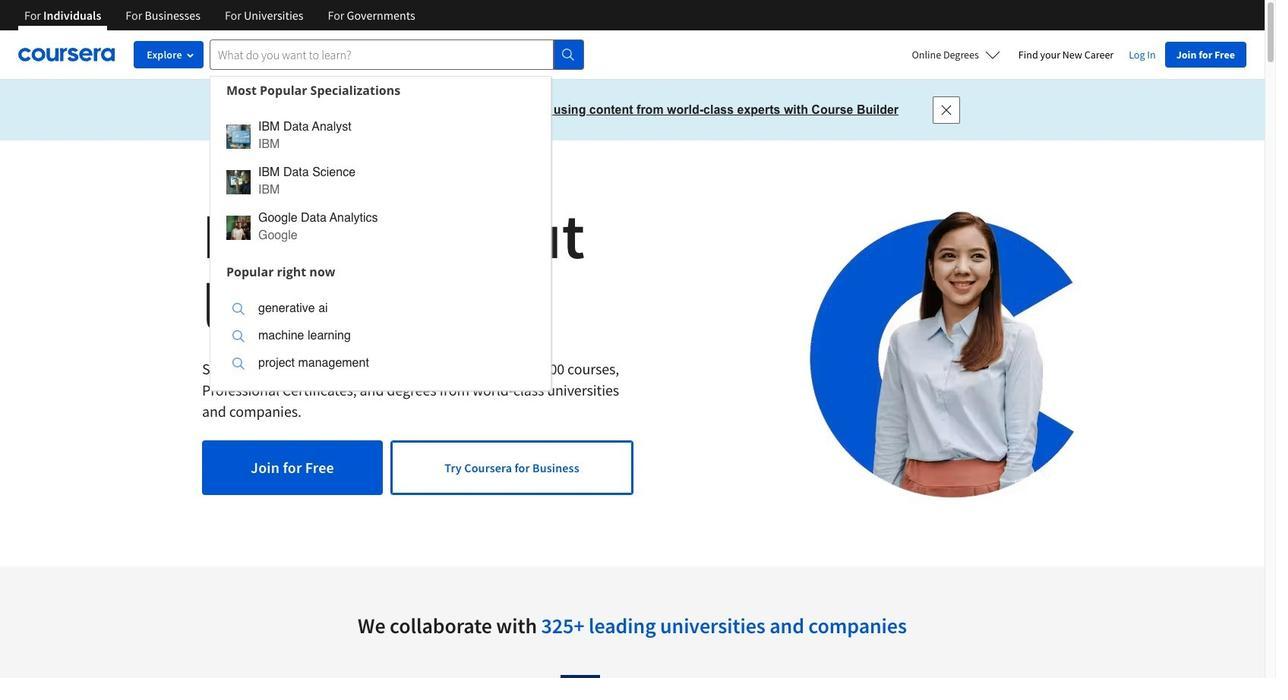 Task type: vqa. For each thing, say whether or not it's contained in the screenshot.
the bottom LIST BOX
yes



Task type: describe. For each thing, give the bounding box(es) containing it.
coursera image
[[18, 43, 115, 67]]

2 list box from the top
[[210, 286, 551, 391]]

What do you want to learn? text field
[[210, 40, 554, 70]]

1 list box from the top
[[210, 104, 551, 258]]

banner navigation
[[12, 0, 428, 42]]

autocomplete results list box
[[210, 76, 552, 391]]



Task type: locate. For each thing, give the bounding box(es) containing it.
None search field
[[210, 40, 584, 391]]

1 vertical spatial list box
[[210, 286, 551, 391]]

suggestion image image
[[226, 124, 251, 149], [226, 170, 251, 194], [226, 215, 251, 240], [233, 303, 245, 315], [233, 330, 245, 342], [233, 358, 245, 370]]

list box
[[210, 104, 551, 258], [210, 286, 551, 391]]

university of michigan image
[[560, 676, 600, 679]]

alert
[[0, 80, 1265, 141]]

0 vertical spatial list box
[[210, 104, 551, 258]]



